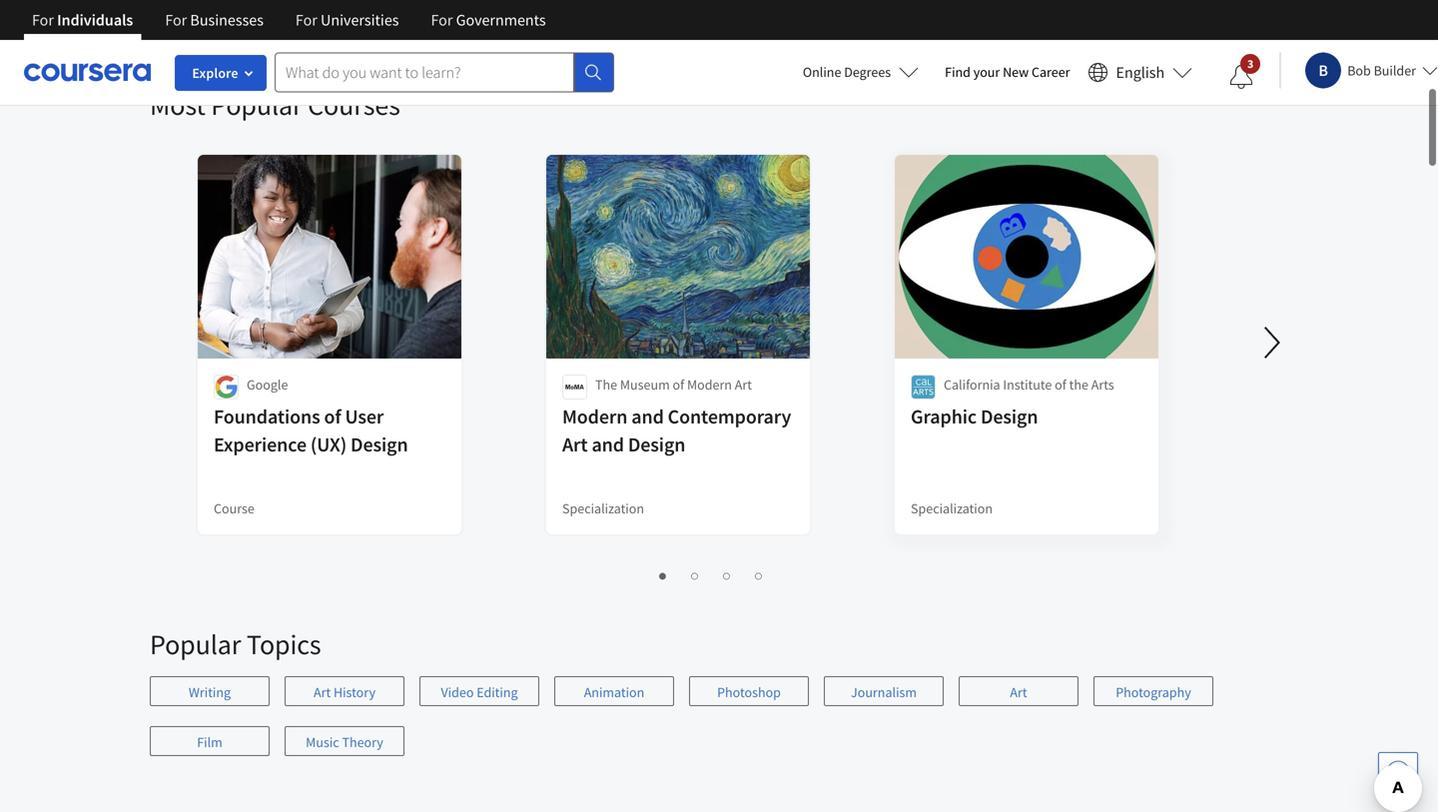 Task type: describe. For each thing, give the bounding box(es) containing it.
2
[[687, 565, 695, 584]]

online
[[803, 63, 842, 81]]

career
[[1032, 63, 1071, 81]]

3 inside dropdown button
[[1248, 56, 1254, 71]]

art link
[[959, 676, 1079, 706]]

bob builder
[[1348, 61, 1417, 79]]

user
[[345, 404, 384, 429]]

contemporary
[[668, 404, 792, 429]]

help center image
[[1387, 760, 1411, 784]]

video
[[441, 683, 474, 701]]

specialization for modern and contemporary art and design
[[562, 500, 644, 518]]

experience
[[214, 432, 307, 457]]

most
[[150, 87, 206, 122]]

arts
[[1092, 376, 1115, 394]]

graphic design
[[911, 404, 1038, 429]]

art inside modern and contemporary art and design
[[562, 432, 588, 457]]

0 horizontal spatial and
[[592, 432, 624, 457]]

for for governments
[[431, 10, 453, 30]]

3 inside button
[[719, 565, 727, 584]]

editing
[[477, 683, 518, 701]]

journalism
[[851, 683, 917, 701]]

most popular courses carousel element
[[150, 27, 1439, 602]]

english
[[1116, 62, 1165, 82]]

foundations
[[214, 404, 320, 429]]

art history
[[314, 683, 376, 701]]

music
[[306, 733, 339, 751]]

courses
[[308, 87, 400, 122]]

new
[[1003, 63, 1029, 81]]

the museum of modern art image
[[562, 375, 587, 400]]

film link
[[150, 726, 270, 756]]

What do you want to learn? text field
[[275, 52, 574, 92]]

3 button
[[1214, 53, 1270, 101]]

1 button
[[649, 563, 673, 586]]

1 vertical spatial popular
[[150, 627, 241, 662]]

video editing
[[441, 683, 518, 701]]

for for universities
[[296, 10, 318, 30]]

course
[[214, 500, 255, 518]]

the
[[1070, 376, 1089, 394]]

google
[[247, 376, 288, 394]]

modern inside modern and contemporary art and design
[[562, 404, 628, 429]]

of inside foundations of user experience (ux) design
[[324, 404, 341, 429]]

photoshop link
[[689, 676, 809, 706]]

writing
[[189, 683, 231, 701]]

museum
[[620, 376, 670, 394]]

governments
[[456, 10, 546, 30]]

of for and
[[673, 376, 685, 394]]

journalism link
[[824, 676, 944, 706]]

find your new career
[[945, 63, 1071, 81]]

music theory link
[[285, 726, 405, 756]]

for for individuals
[[32, 10, 54, 30]]

animation
[[584, 683, 645, 701]]

universities
[[321, 10, 399, 30]]



Task type: vqa. For each thing, say whether or not it's contained in the screenshot.
1st 'Group' from the bottom
no



Task type: locate. For each thing, give the bounding box(es) containing it.
music theory
[[306, 733, 383, 751]]

and down museum
[[632, 404, 664, 429]]

english button
[[1081, 40, 1201, 105]]

online degrees button
[[787, 50, 935, 94]]

design for foundations of user experience (ux) design
[[351, 432, 408, 457]]

degrees
[[844, 63, 891, 81]]

list containing writing
[[150, 676, 1289, 776]]

1 specialization from the left
[[562, 500, 644, 518]]

2 specialization from the left
[[911, 500, 993, 518]]

for universities
[[296, 10, 399, 30]]

1 vertical spatial list
[[150, 676, 1289, 776]]

list
[[200, 562, 1224, 586], [150, 676, 1289, 776]]

design inside foundations of user experience (ux) design
[[351, 432, 408, 457]]

b
[[1319, 60, 1329, 80]]

1 horizontal spatial design
[[628, 432, 686, 457]]

of right museum
[[673, 376, 685, 394]]

3 left 'b'
[[1248, 56, 1254, 71]]

california
[[944, 376, 1001, 394]]

for up what do you want to learn? text field
[[431, 10, 453, 30]]

1 vertical spatial modern
[[562, 404, 628, 429]]

your
[[974, 63, 1000, 81]]

modern up contemporary
[[687, 376, 732, 394]]

google image
[[214, 375, 239, 400]]

find
[[945, 63, 971, 81]]

(ux)
[[311, 432, 347, 457]]

for governments
[[431, 10, 546, 30]]

design down user on the left of the page
[[351, 432, 408, 457]]

of
[[673, 376, 685, 394], [1055, 376, 1067, 394], [324, 404, 341, 429]]

design down institute
[[981, 404, 1038, 429]]

1 vertical spatial 3
[[719, 565, 727, 584]]

0 horizontal spatial of
[[324, 404, 341, 429]]

0 vertical spatial and
[[632, 404, 664, 429]]

california institute of the arts image
[[911, 375, 936, 400]]

explore button
[[175, 55, 267, 91]]

explore
[[192, 64, 238, 82]]

animation link
[[554, 676, 674, 706]]

art
[[735, 376, 752, 394], [562, 432, 588, 457], [314, 683, 331, 701], [1010, 683, 1028, 701]]

graphic
[[911, 404, 977, 429]]

the
[[595, 376, 617, 394]]

california institute of the arts
[[944, 376, 1115, 394]]

art history link
[[285, 676, 405, 706]]

coursera image
[[24, 56, 151, 88]]

design for modern and contemporary art and design
[[628, 432, 686, 457]]

popular topics
[[150, 627, 321, 662]]

popular inside most popular courses carousel "element"
[[211, 87, 302, 122]]

3
[[1248, 56, 1254, 71], [719, 565, 727, 584]]

of for design
[[1055, 376, 1067, 394]]

photography
[[1116, 683, 1192, 701]]

design
[[981, 404, 1038, 429], [351, 432, 408, 457], [628, 432, 686, 457]]

list inside most popular courses carousel "element"
[[200, 562, 1224, 586]]

for
[[32, 10, 54, 30], [165, 10, 187, 30], [296, 10, 318, 30], [431, 10, 453, 30]]

0 horizontal spatial 3
[[719, 565, 727, 584]]

specialization for graphic design
[[911, 500, 993, 518]]

2 horizontal spatial design
[[981, 404, 1038, 429]]

0 vertical spatial modern
[[687, 376, 732, 394]]

4
[[751, 565, 759, 584]]

bob
[[1348, 61, 1371, 79]]

0 horizontal spatial design
[[351, 432, 408, 457]]

photoshop
[[717, 683, 781, 701]]

modern and contemporary art and design
[[562, 404, 792, 457]]

design inside modern and contemporary art and design
[[628, 432, 686, 457]]

for left businesses
[[165, 10, 187, 30]]

4 for from the left
[[431, 10, 453, 30]]

2 button
[[681, 563, 705, 586]]

topics
[[247, 627, 321, 662]]

history
[[334, 683, 376, 701]]

popular up writing link
[[150, 627, 241, 662]]

1 vertical spatial and
[[592, 432, 624, 457]]

builder
[[1374, 61, 1417, 79]]

video editing link
[[420, 676, 539, 706]]

1 horizontal spatial and
[[632, 404, 664, 429]]

for left universities
[[296, 10, 318, 30]]

0 horizontal spatial modern
[[562, 404, 628, 429]]

of left the
[[1055, 376, 1067, 394]]

for left individuals
[[32, 10, 54, 30]]

theory
[[342, 733, 383, 751]]

film
[[197, 733, 223, 751]]

2 for from the left
[[165, 10, 187, 30]]

specialization
[[562, 500, 644, 518], [911, 500, 993, 518]]

3 for from the left
[[296, 10, 318, 30]]

modern down the at the top of page
[[562, 404, 628, 429]]

the museum of modern art
[[595, 376, 752, 394]]

for individuals
[[32, 10, 133, 30]]

popular
[[211, 87, 302, 122], [150, 627, 241, 662]]

list containing 1
[[200, 562, 1224, 586]]

businesses
[[190, 10, 264, 30]]

3 button
[[713, 563, 737, 586]]

banner navigation
[[16, 0, 562, 40]]

photography link
[[1094, 676, 1214, 706]]

modern
[[687, 376, 732, 394], [562, 404, 628, 429]]

None search field
[[275, 52, 614, 92]]

0 vertical spatial list
[[200, 562, 1224, 586]]

find your new career link
[[935, 60, 1081, 85]]

4 button
[[745, 563, 769, 586]]

of up (ux)
[[324, 404, 341, 429]]

1 horizontal spatial specialization
[[911, 500, 993, 518]]

1 for from the left
[[32, 10, 54, 30]]

0 vertical spatial popular
[[211, 87, 302, 122]]

writing link
[[150, 676, 270, 706]]

3 right 2 button
[[719, 565, 727, 584]]

most popular courses
[[150, 87, 400, 122]]

earn your degree carousel element
[[150, 0, 1289, 27]]

online degrees
[[803, 63, 891, 81]]

0 horizontal spatial specialization
[[562, 500, 644, 518]]

institute
[[1003, 376, 1052, 394]]

1
[[655, 565, 663, 584]]

for for businesses
[[165, 10, 187, 30]]

and
[[632, 404, 664, 429], [592, 432, 624, 457]]

next slide image
[[1249, 319, 1297, 367]]

1 horizontal spatial 3
[[1248, 56, 1254, 71]]

1 horizontal spatial of
[[673, 376, 685, 394]]

foundations of user experience (ux) design
[[214, 404, 408, 457]]

1 horizontal spatial modern
[[687, 376, 732, 394]]

popular down explore
[[211, 87, 302, 122]]

individuals
[[57, 10, 133, 30]]

for businesses
[[165, 10, 264, 30]]

show notifications image
[[1230, 65, 1254, 89]]

and down the at the top of page
[[592, 432, 624, 457]]

2 horizontal spatial of
[[1055, 376, 1067, 394]]

0 vertical spatial 3
[[1248, 56, 1254, 71]]

design down museum
[[628, 432, 686, 457]]



